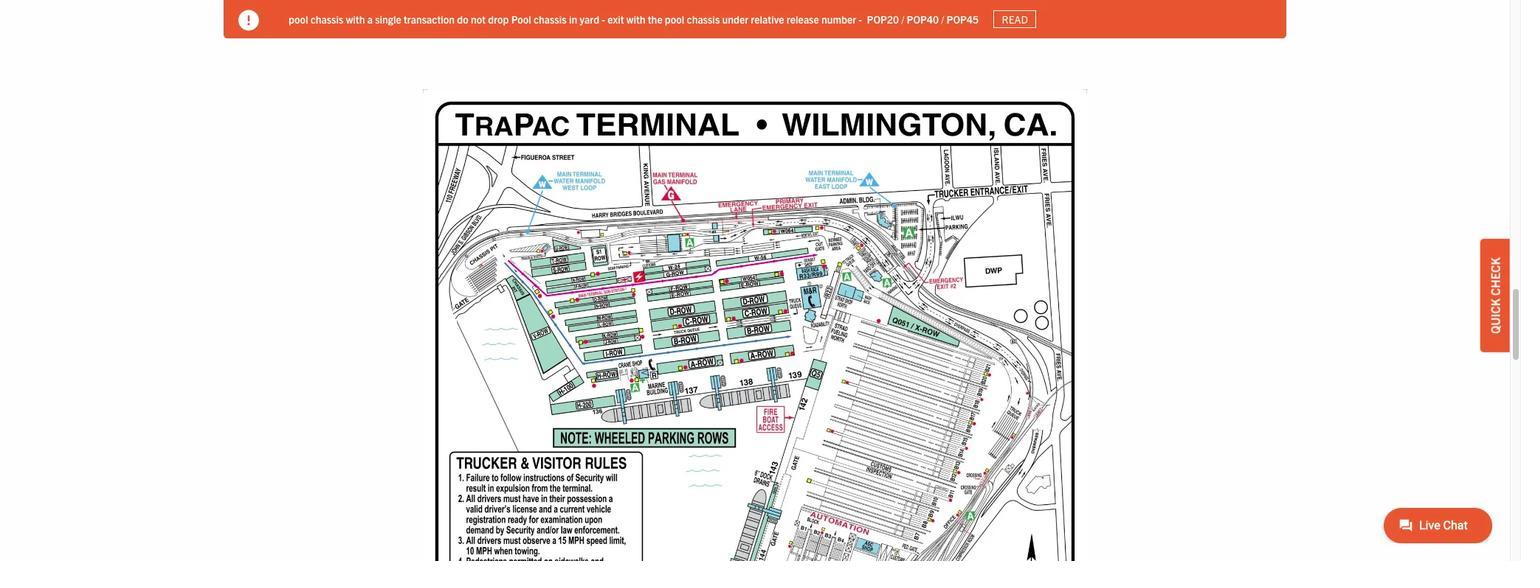Task type: describe. For each thing, give the bounding box(es) containing it.
1 pool from the left
[[289, 12, 308, 26]]

quick check link
[[1481, 239, 1510, 352]]

yard
[[580, 12, 599, 26]]

1 chassis from the left
[[310, 12, 344, 26]]

do
[[457, 12, 468, 26]]

read link
[[994, 10, 1037, 28]]

2 - from the left
[[859, 12, 862, 26]]

quick
[[1488, 298, 1503, 334]]

solid image
[[238, 10, 259, 31]]

1 with from the left
[[346, 12, 365, 26]]

release
[[787, 12, 819, 26]]

1 - from the left
[[602, 12, 605, 26]]

exit
[[608, 12, 624, 26]]

2 pool from the left
[[665, 12, 684, 26]]

a
[[367, 12, 373, 26]]



Task type: locate. For each thing, give the bounding box(es) containing it.
transaction
[[404, 12, 455, 26]]

0 horizontal spatial -
[[602, 12, 605, 26]]

/ left pop40
[[901, 12, 904, 26]]

1 horizontal spatial with
[[626, 12, 646, 26]]

relative
[[751, 12, 784, 26]]

/
[[901, 12, 904, 26], [941, 12, 944, 26]]

- left exit on the top left of the page
[[602, 12, 605, 26]]

pool right solid image
[[289, 12, 308, 26]]

with
[[346, 12, 365, 26], [626, 12, 646, 26]]

2 horizontal spatial chassis
[[687, 12, 720, 26]]

chassis left "a"
[[310, 12, 344, 26]]

with left "a"
[[346, 12, 365, 26]]

0 horizontal spatial with
[[346, 12, 365, 26]]

read
[[1002, 13, 1028, 26]]

2 / from the left
[[941, 12, 944, 26]]

quick check
[[1488, 257, 1503, 334]]

1 horizontal spatial chassis
[[534, 12, 567, 26]]

pool
[[289, 12, 308, 26], [665, 12, 684, 26]]

1 horizontal spatial -
[[859, 12, 862, 26]]

2 chassis from the left
[[534, 12, 567, 26]]

chassis left in
[[534, 12, 567, 26]]

pop40
[[907, 12, 939, 26]]

2 with from the left
[[626, 12, 646, 26]]

pop20
[[867, 12, 899, 26]]

0 horizontal spatial pool
[[289, 12, 308, 26]]

single
[[375, 12, 401, 26]]

drop
[[488, 12, 509, 26]]

1 horizontal spatial /
[[941, 12, 944, 26]]

pop45
[[947, 12, 979, 26]]

check
[[1488, 257, 1503, 296]]

not
[[471, 12, 486, 26]]

1 horizontal spatial pool
[[665, 12, 684, 26]]

chassis left the under
[[687, 12, 720, 26]]

in
[[569, 12, 577, 26]]

pool
[[511, 12, 531, 26]]

pool chassis with a single transaction  do not drop pool chassis in yard -  exit with the pool chassis under relative release number -  pop20 / pop40 / pop45
[[289, 12, 979, 26]]

with left the at top
[[626, 12, 646, 26]]

0 horizontal spatial chassis
[[310, 12, 344, 26]]

the
[[648, 12, 663, 26]]

-
[[602, 12, 605, 26], [859, 12, 862, 26]]

3 chassis from the left
[[687, 12, 720, 26]]

under
[[722, 12, 749, 26]]

chassis
[[310, 12, 344, 26], [534, 12, 567, 26], [687, 12, 720, 26]]

1 / from the left
[[901, 12, 904, 26]]

pool right the at top
[[665, 12, 684, 26]]

0 horizontal spatial /
[[901, 12, 904, 26]]

- right number
[[859, 12, 862, 26]]

number
[[821, 12, 856, 26]]

/ left pop45 at the right of page
[[941, 12, 944, 26]]



Task type: vqa. For each thing, say whether or not it's contained in the screenshot.
Op
no



